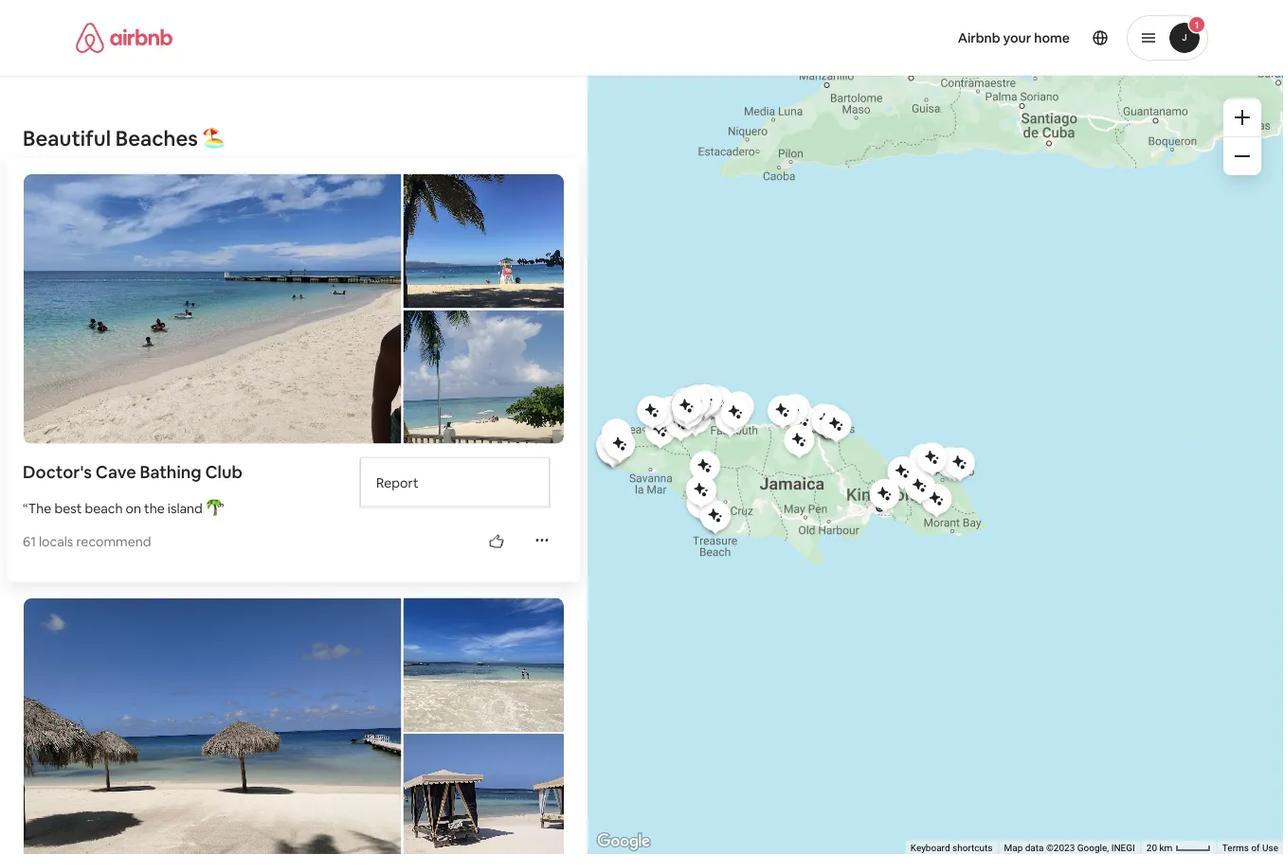 Task type: vqa. For each thing, say whether or not it's contained in the screenshot.
The Zoom In icon at the top of the page
yes



Task type: locate. For each thing, give the bounding box(es) containing it.
report button
[[376, 459, 534, 507]]

beautiful
[[23, 125, 111, 152]]

airbnb your home
[[958, 29, 1070, 46]]

inegi
[[1112, 843, 1135, 855]]

report
[[376, 475, 419, 492]]

google image
[[592, 830, 655, 855]]

locals
[[39, 533, 73, 550]]

more options, doctor's cave bathing club image
[[535, 533, 550, 548]]

©2023
[[1046, 843, 1075, 855]]

doctor's
[[23, 461, 92, 484]]

20
[[1147, 843, 1157, 855]]

your
[[1003, 29, 1032, 46]]

terms of use
[[1223, 843, 1279, 855]]

google,
[[1077, 843, 1109, 855]]

keyboard
[[911, 843, 950, 855]]

on
[[126, 500, 141, 517]]

club
[[205, 461, 242, 484]]

beautiful beaches 🏖
[[23, 125, 223, 152]]



Task type: describe. For each thing, give the bounding box(es) containing it.
🏖
[[202, 125, 223, 152]]

bathing
[[140, 461, 201, 484]]

recommend
[[76, 533, 151, 550]]

map region
[[545, 30, 1284, 855]]

best
[[54, 500, 82, 517]]

island
[[168, 500, 203, 517]]

profile element
[[665, 0, 1208, 76]]

map
[[1004, 843, 1023, 855]]

1
[[1195, 18, 1199, 31]]

doctor's cave bathing club
[[23, 461, 242, 484]]

beaches
[[115, 125, 198, 152]]

1 button
[[1127, 15, 1208, 61]]

20 km
[[1147, 843, 1175, 855]]

beach
[[85, 500, 123, 517]]

terms
[[1223, 843, 1249, 855]]

the
[[28, 500, 52, 517]]

keyboard shortcuts button
[[911, 842, 993, 855]]

terms of use link
[[1223, 843, 1279, 855]]

airbnb your home link
[[947, 18, 1081, 58]]

🌴
[[206, 500, 219, 517]]

the
[[144, 500, 165, 517]]

map data ©2023 google, inegi
[[1004, 843, 1135, 855]]

of
[[1252, 843, 1260, 855]]

shortcuts
[[953, 843, 993, 855]]

20 km button
[[1141, 842, 1217, 855]]

use
[[1263, 843, 1279, 855]]

mark as helpful, doctor's cave bathing club image
[[489, 535, 504, 550]]

airbnb
[[958, 29, 1001, 46]]

zoom out image
[[1235, 149, 1250, 164]]

61 locals recommend
[[23, 533, 151, 550]]

home
[[1034, 29, 1070, 46]]

km
[[1160, 843, 1173, 855]]

zoom in image
[[1235, 110, 1250, 125]]

61
[[23, 533, 36, 550]]

keyboard shortcuts
[[911, 843, 993, 855]]

cave
[[95, 461, 136, 484]]

doctor's cave bathing club link
[[23, 461, 565, 484]]

the best beach on the island 🌴
[[28, 500, 219, 517]]

data
[[1025, 843, 1044, 855]]



